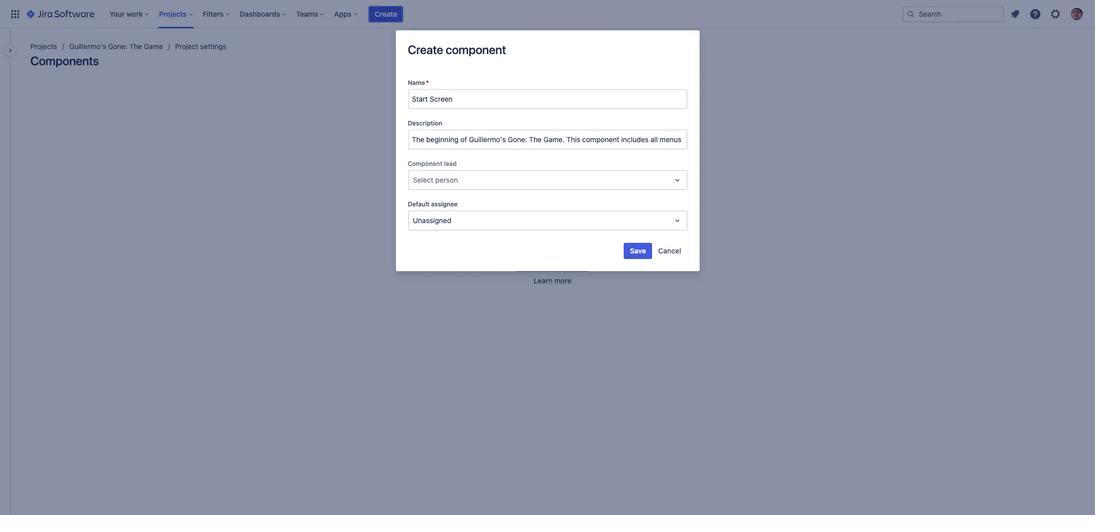 Task type: locate. For each thing, give the bounding box(es) containing it.
select
[[413, 176, 434, 184]]

1 horizontal spatial components
[[477, 214, 519, 222]]

within
[[556, 224, 576, 233]]

2 vertical spatial create
[[522, 259, 544, 268]]

jira software image
[[26, 8, 94, 20], [26, 8, 94, 20]]

project.
[[589, 214, 614, 222]]

none text field inside the create component dialog
[[413, 175, 415, 185]]

create component dialog
[[396, 30, 700, 272]]

into
[[608, 224, 620, 233]]

None text field
[[413, 175, 415, 185]]

1 vertical spatial create component
[[522, 259, 584, 268]]

open image
[[672, 174, 684, 186]]

create component
[[408, 43, 506, 57], [522, 259, 584, 268]]

components up them
[[477, 214, 519, 222]]

0 horizontal spatial components
[[30, 54, 99, 68]]

use
[[616, 214, 629, 222]]

component inside dialog
[[446, 43, 506, 57]]

project inside components are subsections of a project. use them to group issues within a project into smaller parts.
[[583, 224, 606, 233]]

component
[[446, 43, 506, 57], [546, 259, 584, 268]]

gone:
[[108, 42, 128, 51]]

0 vertical spatial create
[[375, 9, 397, 18]]

0 horizontal spatial create
[[375, 9, 397, 18]]

Description field
[[409, 131, 687, 149]]

group
[[513, 224, 532, 233]]

1 horizontal spatial create component
[[522, 259, 584, 268]]

name
[[408, 79, 425, 87]]

the
[[129, 42, 142, 51]]

guillermo's gone: the game link
[[69, 41, 163, 53]]

cancel button
[[653, 243, 688, 259]]

search image
[[907, 10, 916, 18]]

create component up learn more
[[522, 259, 584, 268]]

primary element
[[6, 0, 903, 28]]

save button
[[624, 243, 653, 259]]

settings
[[200, 42, 227, 51]]

0 horizontal spatial component
[[446, 43, 506, 57]]

guillermo's gone: the game
[[69, 42, 163, 51]]

2 horizontal spatial create
[[522, 259, 544, 268]]

learn more button
[[534, 276, 572, 286]]

project
[[509, 181, 540, 193], [583, 224, 606, 233]]

0 horizontal spatial a
[[578, 224, 581, 233]]

component up more
[[546, 259, 584, 268]]

1 horizontal spatial create
[[408, 43, 443, 57]]

create
[[375, 9, 397, 18], [408, 43, 443, 57], [522, 259, 544, 268]]

create inside dialog
[[408, 43, 443, 57]]

0 vertical spatial component
[[446, 43, 506, 57]]

1 horizontal spatial project
[[583, 224, 606, 233]]

default assignee
[[408, 201, 458, 208]]

component
[[408, 160, 443, 168]]

1 vertical spatial create
[[408, 43, 443, 57]]

a down of
[[578, 224, 581, 233]]

1 horizontal spatial component
[[546, 259, 584, 268]]

default
[[408, 201, 430, 208]]

more
[[555, 277, 572, 285]]

project settings link
[[175, 41, 227, 53]]

components down projects link
[[30, 54, 99, 68]]

a
[[583, 214, 587, 222], [578, 224, 581, 233]]

project down project.
[[583, 224, 606, 233]]

project up components,
[[509, 181, 540, 193]]

description
[[408, 120, 443, 127]]

create button
[[369, 6, 404, 22]]

yet
[[577, 193, 590, 205]]

1 vertical spatial project
[[583, 224, 606, 233]]

project inside the this project doesn't have any components, yet
[[509, 181, 540, 193]]

0 vertical spatial project
[[509, 181, 540, 193]]

components
[[30, 54, 99, 68], [477, 214, 519, 222]]

0 vertical spatial create component
[[408, 43, 506, 57]]

None field
[[409, 90, 687, 108]]

components inside components are subsections of a project. use them to group issues within a project into smaller parts.
[[477, 214, 519, 222]]

create component inside button
[[522, 259, 584, 268]]

0 horizontal spatial project
[[509, 181, 540, 193]]

lead
[[444, 160, 457, 168]]

doesn't
[[543, 181, 576, 193]]

components for components are subsections of a project. use them to group issues within a project into smaller parts.
[[477, 214, 519, 222]]

component down the 'primary' element
[[446, 43, 506, 57]]

component for the create component dialog
[[446, 43, 506, 57]]

1 vertical spatial component
[[546, 259, 584, 268]]

0 vertical spatial components
[[30, 54, 99, 68]]

1 vertical spatial components
[[477, 214, 519, 222]]

1 vertical spatial a
[[578, 224, 581, 233]]

create for the create component dialog
[[408, 43, 443, 57]]

create component inside dialog
[[408, 43, 506, 57]]

components are subsections of a project. use them to group issues within a project into smaller parts.
[[477, 214, 629, 243]]

this project doesn't have any components, yet
[[488, 181, 618, 205]]

1 horizontal spatial a
[[583, 214, 587, 222]]

component inside button
[[546, 259, 584, 268]]

components,
[[516, 193, 574, 205]]

0 horizontal spatial create component
[[408, 43, 506, 57]]

a right of
[[583, 214, 587, 222]]

create component down the 'primary' element
[[408, 43, 506, 57]]



Task type: vqa. For each thing, say whether or not it's contained in the screenshot.
Filters
no



Task type: describe. For each thing, give the bounding box(es) containing it.
save
[[630, 247, 647, 255]]

create banner
[[0, 0, 1096, 28]]

projects link
[[30, 41, 57, 53]]

unassigned
[[413, 216, 452, 225]]

projects
[[30, 42, 57, 51]]

create component for the create component dialog
[[408, 43, 506, 57]]

learn
[[534, 277, 553, 285]]

are
[[521, 214, 531, 222]]

create for create component button
[[522, 259, 544, 268]]

open image
[[672, 215, 684, 227]]

Search field
[[903, 6, 1005, 22]]

game
[[144, 42, 163, 51]]

create component button
[[516, 256, 590, 272]]

project settings
[[175, 42, 227, 51]]

this
[[488, 181, 507, 193]]

learn more
[[534, 277, 572, 285]]

create inside the 'primary' element
[[375, 9, 397, 18]]

smaller
[[531, 234, 554, 243]]

guillermo's
[[69, 42, 106, 51]]

name *
[[408, 79, 429, 87]]

project
[[175, 42, 198, 51]]

select person
[[413, 176, 458, 184]]

*
[[426, 79, 429, 87]]

person
[[436, 176, 458, 184]]

component for create component button
[[546, 259, 584, 268]]

cancel
[[659, 247, 682, 255]]

issues
[[534, 224, 554, 233]]

create component for create component button
[[522, 259, 584, 268]]

parts.
[[556, 234, 575, 243]]

have
[[579, 181, 600, 193]]

any
[[602, 181, 618, 193]]

to
[[504, 224, 511, 233]]

assignee
[[431, 201, 458, 208]]

subsections
[[533, 214, 573, 222]]

component lead
[[408, 160, 457, 168]]

components for components
[[30, 54, 99, 68]]

0 vertical spatial a
[[583, 214, 587, 222]]

them
[[486, 224, 502, 233]]

of
[[575, 214, 581, 222]]



